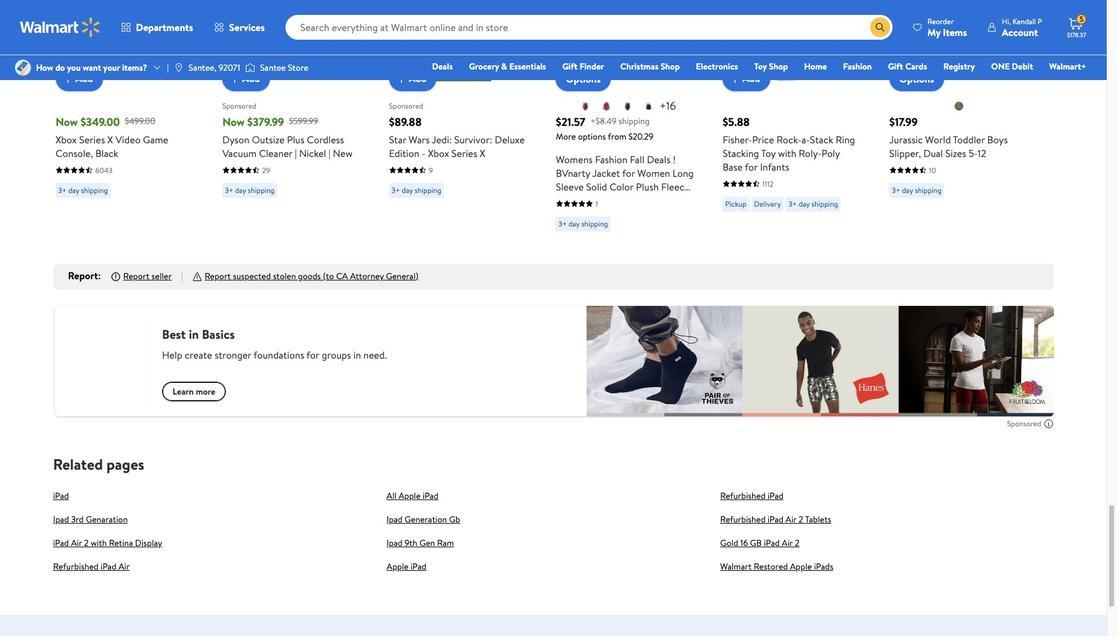 Task type: describe. For each thing, give the bounding box(es) containing it.
day left neck
[[569, 218, 580, 229]]

one debit
[[992, 60, 1034, 73]]

star
[[389, 133, 407, 146]]

1 vertical spatial jacket
[[654, 221, 682, 235]]

video
[[116, 133, 141, 146]]

toddler
[[954, 133, 986, 146]]

add to cart image for $89.88
[[394, 71, 409, 86]]

grocery & essentials link
[[464, 60, 552, 73]]

xbox inside sponsored $89.88 star wars jedi: survivor: deluxe edition - xbox series x
[[428, 146, 449, 160]]

product group containing $89.88
[[389, 0, 529, 236]]

2 horizontal spatial |
[[329, 146, 331, 160]]

ipad 9th gen ram link
[[387, 537, 454, 550]]

ipad air 2 with retina display
[[53, 537, 162, 550]]

a-
[[802, 133, 811, 146]]

shipping down 29
[[248, 185, 275, 195]]

add to cart image for $5.88
[[728, 71, 743, 86]]

world
[[926, 133, 952, 146]]

jurassic
[[890, 133, 924, 146]]

toy shop
[[755, 60, 789, 73]]

report for report :
[[68, 269, 98, 283]]

series inside now $349.00 $499.00 xbox series x video game console, black
[[79, 133, 105, 146]]

Walmart Site-Wide search field
[[286, 15, 893, 40]]

gift for gift finder
[[563, 60, 578, 73]]

brown image
[[955, 101, 965, 111]]

edition
[[389, 146, 420, 160]]

cleaner
[[259, 146, 293, 160]]

apple left ipads
[[791, 561, 813, 573]]

day right delivery
[[799, 198, 810, 209]]

santee store
[[260, 61, 309, 74]]

product group containing now $379.99
[[222, 0, 362, 236]]

3+ day shipping right delivery
[[789, 198, 839, 209]]

gift for gift cards
[[889, 60, 904, 73]]

essentials
[[510, 60, 547, 73]]

x inside sponsored $89.88 star wars jedi: survivor: deluxe edition - xbox series x
[[480, 146, 486, 160]]

!
[[673, 153, 676, 166]]

grocery & essentials
[[469, 60, 547, 73]]

options link for more options from $20.29
[[556, 66, 611, 91]]

ipad down ipad 3rd genaration
[[53, 537, 69, 550]]

add button for $89.88
[[389, 66, 437, 91]]

for inside womens fashion fall deals ! bvnarty jacket for women long sleeve solid color plush fleece comfy warm long cardigan pocket comfy lounge casual hooded neck shacket jacket fall fashion red xl
[[623, 166, 635, 180]]

available in additional 16 variants element
[[660, 98, 677, 113]]

slipper,
[[890, 146, 922, 160]]

walmart+
[[1050, 60, 1087, 73]]

pickup
[[726, 198, 747, 209]]

services
[[229, 20, 265, 34]]

ipad down related
[[53, 490, 69, 502]]

jedi:
[[432, 133, 452, 146]]

0 horizontal spatial long
[[615, 194, 637, 207]]

ipad 9th gen ram
[[387, 537, 454, 550]]

debit
[[1013, 60, 1034, 73]]

fisher-price rock-a-stack ring stacking toy with roly-poly base for infants image
[[723, 0, 839, 81]]

do
[[55, 61, 65, 74]]

grocery
[[469, 60, 500, 73]]

color
[[610, 180, 634, 194]]

add for $349.00
[[75, 72, 93, 85]]

hooded
[[556, 221, 591, 235]]

santee, 92071
[[189, 61, 240, 74]]

gold 16 gb ipad air 2 link
[[721, 537, 800, 550]]

next slide for recently viewed items list image
[[1015, 0, 1045, 30]]

ram
[[437, 537, 454, 550]]

solid
[[587, 180, 608, 194]]

(to
[[323, 270, 334, 283]]

walmart
[[721, 561, 752, 573]]

3+ right delivery
[[789, 198, 797, 209]]

0 horizontal spatial jacket
[[593, 166, 621, 180]]

apple ipad link
[[387, 561, 427, 573]]

ipad link
[[53, 490, 69, 502]]

registry
[[944, 60, 976, 73]]

cordless
[[307, 133, 344, 146]]

2 vertical spatial fashion
[[573, 235, 606, 248]]

$21.57 +$8.49 shipping more options from $20.29
[[556, 114, 654, 143]]

add for fisher-
[[743, 72, 761, 85]]

2 horizontal spatial sponsored
[[1008, 419, 1042, 429]]

gift finder link
[[557, 60, 610, 73]]

all apple ipad link
[[387, 490, 439, 502]]

add button for fisher-
[[723, 66, 771, 91]]

refurbished for refurbished ipad air
[[53, 561, 99, 573]]

ipad generation gb
[[387, 514, 460, 526]]

shipping inside "$21.57 +$8.49 shipping more options from $20.29"
[[619, 115, 650, 127]]

account
[[1003, 25, 1039, 39]]

roly-
[[799, 146, 822, 160]]

ipads
[[815, 561, 834, 573]]

report suspected stolen goods (to ca attorney general) link
[[205, 270, 419, 283]]

related pages
[[53, 454, 144, 475]]

add to cart image for now
[[61, 71, 75, 86]]

genaration
[[86, 514, 128, 526]]

options for jurassic world toddler boys slipper, dual sizes 5-12
[[900, 72, 935, 85]]

red long sleeve fall tops b image
[[602, 101, 612, 111]]

air up walmart restored apple ipads
[[782, 537, 793, 550]]

want
[[83, 61, 101, 74]]

finder
[[580, 60, 605, 73]]

clear search field text image
[[856, 22, 866, 32]]

dual
[[924, 146, 944, 160]]

ipad for ipad 3rd genaration
[[53, 514, 69, 526]]

women
[[638, 166, 671, 180]]

gift cards link
[[883, 60, 933, 73]]

store
[[288, 61, 309, 74]]

add button for now
[[222, 66, 270, 91]]

now $349.00 $499.00 xbox series x video game console, black
[[56, 114, 168, 160]]

refurbished for refurbished ipad
[[721, 490, 766, 502]]

jurassic world toddler boys slipper, dual sizes 5-12 image
[[890, 0, 1006, 81]]

sponsored now $379.99 $599.99 dyson outsize plus cordless vacuum cleaner | nickel | new
[[222, 101, 353, 160]]

ca
[[336, 270, 348, 283]]

&
[[502, 60, 508, 73]]

shop for christmas shop
[[661, 60, 680, 73]]

related
[[53, 454, 103, 475]]

registry link
[[938, 60, 981, 73]]

how
[[36, 61, 53, 74]]

ipad up refurbished ipad air 2 tablets link
[[768, 490, 784, 502]]

1 vertical spatial fashion
[[596, 153, 628, 166]]

one debit link
[[986, 60, 1039, 73]]

womens fashion fall deals ! bvnarty jacket for women long sleeve solid color plush fleece comfy warm long cardigan pocket comfy lounge casual hooded neck shacket jacket fall fashion red xl
[[556, 153, 694, 248]]

warm
[[588, 194, 613, 207]]

you
[[67, 61, 81, 74]]

report seller
[[123, 270, 172, 283]]

0 vertical spatial fall
[[630, 153, 645, 166]]

nickel
[[299, 146, 326, 160]]

pages
[[107, 454, 144, 475]]

3+ day shipping for $89.88
[[392, 185, 442, 195]]

refurbished ipad link
[[721, 490, 784, 502]]

shipping down 1
[[582, 218, 609, 229]]

air left tablets
[[786, 514, 797, 526]]

base
[[723, 160, 743, 174]]

general)
[[386, 270, 419, 283]]

day for $89.88
[[402, 185, 413, 195]]

refurbished for refurbished ipad air 2 tablets
[[721, 514, 766, 526]]

sizes
[[946, 146, 967, 160]]

ring
[[836, 133, 856, 146]]

walmart restored apple ipads link
[[721, 561, 834, 573]]

ipad for ipad 9th gen ram
[[387, 537, 403, 550]]

2 down ipad 3rd genaration
[[84, 537, 89, 550]]

walmart+ link
[[1044, 60, 1093, 73]]

seller
[[152, 270, 172, 283]]

ipad up generation
[[423, 490, 439, 502]]

92071
[[219, 61, 240, 74]]

refurbished ipad
[[721, 490, 784, 502]]

star wars jedi: survivor: deluxe edition - xbox series x image
[[389, 0, 505, 81]]

series inside sponsored $89.88 star wars jedi: survivor: deluxe edition - xbox series x
[[452, 146, 478, 160]]

5 $178.37
[[1068, 14, 1087, 39]]

$599.99
[[289, 115, 318, 127]]

options for more options from $20.29
[[566, 72, 601, 85]]

fashion link
[[838, 60, 878, 73]]

gold
[[721, 537, 739, 550]]

from
[[608, 130, 627, 143]]

1 horizontal spatial |
[[295, 146, 297, 160]]

3+ down sleeve
[[559, 218, 567, 229]]

29
[[262, 165, 270, 175]]

x inside now $349.00 $499.00 xbox series x video game console, black
[[107, 133, 113, 146]]

2 up walmart restored apple ipads
[[795, 537, 800, 550]]

product group containing $5.88
[[723, 0, 863, 236]]

2 left tablets
[[799, 514, 804, 526]]



Task type: locate. For each thing, give the bounding box(es) containing it.
for
[[745, 160, 758, 174], [623, 166, 635, 180]]

walmart image
[[20, 17, 101, 37]]

series down $349.00
[[79, 133, 105, 146]]

add up $89.88
[[409, 72, 427, 85]]

1 horizontal spatial options link
[[890, 66, 945, 91]]

ipad
[[53, 514, 69, 526], [387, 514, 403, 526], [387, 537, 403, 550]]

9th
[[405, 537, 418, 550]]

xbox left black
[[56, 133, 77, 146]]

0 horizontal spatial deals
[[432, 60, 453, 73]]

display
[[135, 537, 162, 550]]

2 gift from the left
[[889, 60, 904, 73]]

deals left !
[[647, 153, 671, 166]]

4 product group from the left
[[556, 0, 696, 248]]

air down retina
[[119, 561, 130, 573]]

0 horizontal spatial add to cart image
[[61, 71, 75, 86]]

x left deluxe
[[480, 146, 486, 160]]

1 horizontal spatial deals
[[647, 153, 671, 166]]

0 horizontal spatial for
[[623, 166, 635, 180]]

for right 'base'
[[745, 160, 758, 174]]

3+ day shipping for $349.00
[[58, 185, 108, 195]]

add to cart image for now
[[227, 71, 242, 86]]

1 add button from the left
[[56, 66, 103, 91]]

$89.88
[[389, 114, 422, 130]]

day for jurassic
[[903, 185, 914, 195]]

1 horizontal spatial series
[[452, 146, 478, 160]]

toy inside $5.88 fisher-price rock-a-stack ring stacking toy with roly-poly base for infants
[[762, 146, 776, 160]]

add button right "santee," at the left top of the page
[[222, 66, 270, 91]]

options left "registry"
[[900, 72, 935, 85]]

xl
[[627, 235, 638, 248]]

with inside $5.88 fisher-price rock-a-stack ring stacking toy with roly-poly base for infants
[[779, 146, 797, 160]]

fashion down from
[[596, 153, 628, 166]]

price
[[753, 133, 775, 146]]

add for now
[[242, 72, 260, 85]]

toy left rock-
[[762, 146, 776, 160]]

3+ day shipping for now
[[225, 185, 275, 195]]

shop left home
[[769, 60, 789, 73]]

long right women
[[673, 166, 694, 180]]

departments button
[[111, 12, 204, 42]]

gift inside gift cards link
[[889, 60, 904, 73]]

fall
[[630, 153, 645, 166], [556, 235, 571, 248]]

$17.99 jurassic world toddler boys slipper, dual sizes 5-12
[[890, 114, 1009, 160]]

fashion left red
[[573, 235, 606, 248]]

5 product group from the left
[[723, 0, 863, 236]]

fleece
[[662, 180, 690, 194]]

add to cart image
[[227, 71, 242, 86], [394, 71, 409, 86]]

goods
[[298, 270, 321, 283]]

gift cards
[[889, 60, 928, 73]]

1 product group from the left
[[56, 0, 195, 236]]

2 add from the left
[[242, 72, 260, 85]]

1 horizontal spatial sponsored
[[389, 101, 424, 111]]

product group containing $17.99
[[890, 0, 1030, 236]]

refurbished
[[721, 490, 766, 502], [721, 514, 766, 526], [53, 561, 99, 573]]

0 horizontal spatial options
[[566, 72, 601, 85]]

sponsored up $89.88
[[389, 101, 424, 111]]

for left plush
[[623, 166, 635, 180]]

1 horizontal spatial shop
[[769, 60, 789, 73]]

3+ down slipper,
[[893, 185, 901, 195]]

report for report suspected stolen goods (to ca attorney general)
[[205, 270, 231, 283]]

Search search field
[[286, 15, 893, 40]]

2 add to cart image from the left
[[394, 71, 409, 86]]

16
[[741, 537, 749, 550]]

shipping down 6043 on the left top
[[81, 185, 108, 195]]

1 horizontal spatial with
[[779, 146, 797, 160]]

gift left finder
[[563, 60, 578, 73]]

1 horizontal spatial for
[[745, 160, 758, 174]]

3+ for $349.00
[[58, 185, 67, 195]]

$349.00
[[81, 114, 120, 130]]

all
[[387, 490, 397, 502]]

game
[[143, 133, 168, 146]]

$379.99
[[247, 114, 284, 130]]

apple ipad
[[387, 561, 427, 573]]

hi, kendall p account
[[1003, 16, 1043, 39]]

2 add button from the left
[[222, 66, 270, 91]]

0 horizontal spatial options link
[[556, 66, 611, 91]]

add right 92071
[[242, 72, 260, 85]]

add button up $89.88
[[389, 66, 437, 91]]

2 now from the left
[[222, 114, 245, 130]]

refurbished ipad air link
[[53, 561, 130, 573]]

now inside sponsored now $379.99 $599.99 dyson outsize plus cordless vacuum cleaner | nickel | new
[[222, 114, 245, 130]]

gift left cards
[[889, 60, 904, 73]]

0 horizontal spatial sponsored
[[222, 101, 257, 111]]

ipad left the 9th
[[387, 537, 403, 550]]

0 vertical spatial refurbished
[[721, 490, 766, 502]]

gen
[[420, 537, 435, 550]]

shacket
[[618, 221, 652, 235]]

ipad 3rd genaration link
[[53, 514, 128, 526]]

product group containing now $349.00
[[56, 0, 195, 236]]

1 shop from the left
[[661, 60, 680, 73]]

with left retina
[[91, 537, 107, 550]]

shipping down 9
[[415, 185, 442, 195]]

gold 16 gb ipad air 2
[[721, 537, 800, 550]]

3+ for jurassic
[[893, 185, 901, 195]]

survivor:
[[455, 133, 493, 146]]

items
[[944, 25, 968, 39]]

1 horizontal spatial xbox
[[428, 146, 449, 160]]

1 add to cart image from the left
[[227, 71, 242, 86]]

 image left "santee," at the left top of the page
[[174, 63, 184, 73]]

1 horizontal spatial gift
[[889, 60, 904, 73]]

sleeve
[[556, 180, 584, 194]]

black
[[95, 146, 118, 160]]

| right items?
[[167, 61, 169, 74]]

now up the console,
[[56, 114, 78, 130]]

sponsored for $89.88
[[389, 101, 424, 111]]

0 vertical spatial toy
[[755, 60, 767, 73]]

1 horizontal spatial add to cart image
[[728, 71, 743, 86]]

refurbished down ipad air 2 with retina display
[[53, 561, 99, 573]]

gift
[[563, 60, 578, 73], [889, 60, 904, 73]]

1 vertical spatial with
[[91, 537, 107, 550]]

xbox
[[56, 133, 77, 146], [428, 146, 449, 160]]

3+ day shipping down 29
[[225, 185, 275, 195]]

3 product group from the left
[[389, 0, 529, 236]]

air down 3rd
[[71, 537, 82, 550]]

add right do
[[75, 72, 93, 85]]

ipad 3rd genaration
[[53, 514, 128, 526]]

0 vertical spatial jacket
[[593, 166, 621, 180]]

3+ down vacuum
[[225, 185, 233, 195]]

options up red long sleeve fall tops a image
[[566, 72, 601, 85]]

0 horizontal spatial shop
[[661, 60, 680, 73]]

6 product group from the left
[[890, 0, 1030, 236]]

| left the nickel
[[295, 146, 297, 160]]

plush
[[636, 180, 659, 194]]

add to cart image
[[61, 71, 75, 86], [728, 71, 743, 86]]

3+ down the console,
[[58, 185, 67, 195]]

jacket down cardigan
[[654, 221, 682, 235]]

0 horizontal spatial with
[[91, 537, 107, 550]]

sponsored
[[222, 101, 257, 111], [389, 101, 424, 111], [1008, 419, 1042, 429]]

3+ for $89.88
[[392, 185, 400, 195]]

0 horizontal spatial |
[[167, 61, 169, 74]]

shipping down 10
[[916, 185, 942, 195]]

1 horizontal spatial now
[[222, 114, 245, 130]]

1 horizontal spatial  image
[[245, 61, 255, 74]]

ipad left 3rd
[[53, 514, 69, 526]]

shop for toy shop
[[769, 60, 789, 73]]

0 horizontal spatial gift
[[563, 60, 578, 73]]

fall down the $20.29
[[630, 153, 645, 166]]

4 add from the left
[[743, 72, 761, 85]]

 image for santee store
[[245, 61, 255, 74]]

ipad air 2 with retina display link
[[53, 537, 162, 550]]

poly
[[822, 146, 841, 160]]

1 vertical spatial refurbished
[[721, 514, 766, 526]]

3+
[[58, 185, 67, 195], [225, 185, 233, 195], [392, 185, 400, 195], [893, 185, 901, 195], [789, 198, 797, 209], [559, 218, 567, 229]]

3+ down edition
[[392, 185, 400, 195]]

add right electronics on the top
[[743, 72, 761, 85]]

christmas shop
[[621, 60, 680, 73]]

0 horizontal spatial add to cart image
[[227, 71, 242, 86]]

refurbished up refurbished ipad air 2 tablets
[[721, 490, 766, 502]]

shop
[[661, 60, 680, 73], [769, 60, 789, 73]]

 image right 92071
[[245, 61, 255, 74]]

ipad generation gb link
[[387, 514, 460, 526]]

p
[[1039, 16, 1043, 26]]

report for report seller
[[123, 270, 150, 283]]

$20.29
[[629, 130, 654, 143]]

womens
[[556, 153, 593, 166]]

gift inside 'gift finder' link
[[563, 60, 578, 73]]

refurbished up 16 on the right of page
[[721, 514, 766, 526]]

1 horizontal spatial jacket
[[654, 221, 682, 235]]

1 add to cart image from the left
[[61, 71, 75, 86]]

product group
[[56, 0, 195, 236], [222, 0, 362, 236], [389, 0, 529, 236], [556, 0, 696, 248], [723, 0, 863, 236], [890, 0, 1030, 236]]

1 add from the left
[[75, 72, 93, 85]]

new
[[333, 146, 353, 160]]

navy image
[[644, 101, 654, 111]]

1 now from the left
[[56, 114, 78, 130]]

deals left grocery
[[432, 60, 453, 73]]

ipad right gb on the right of the page
[[764, 537, 780, 550]]

day down edition
[[402, 185, 413, 195]]

1 gift from the left
[[563, 60, 578, 73]]

christmas
[[621, 60, 659, 73]]

3+ for now
[[225, 185, 233, 195]]

0 horizontal spatial series
[[79, 133, 105, 146]]

long
[[673, 166, 694, 180], [615, 194, 637, 207]]

womens fashion fall deals ! bvnarty jacket for women long sleeve solid color plush fleece comfy warm long cardigan pocket comfy lounge casual hooded neck shacket jacket fall fashion red xl image
[[556, 0, 672, 81]]

sponsored up $379.99
[[222, 101, 257, 111]]

comfy
[[556, 194, 585, 207], [588, 207, 618, 221]]

1 vertical spatial toy
[[762, 146, 776, 160]]

ipad down "all" in the bottom left of the page
[[387, 514, 403, 526]]

0 horizontal spatial now
[[56, 114, 78, 130]]

0 vertical spatial deals
[[432, 60, 453, 73]]

day for $349.00
[[68, 185, 79, 195]]

0 horizontal spatial x
[[107, 133, 113, 146]]

red long sleeve fall tops a image
[[581, 101, 591, 111]]

1 options from the left
[[566, 72, 601, 85]]

0 vertical spatial with
[[779, 146, 797, 160]]

sponsored for now
[[222, 101, 257, 111]]

your
[[103, 61, 120, 74]]

add to cart image right how
[[61, 71, 75, 86]]

 image for santee, 92071
[[174, 63, 184, 73]]

reorder my items
[[928, 16, 968, 39]]

kendall
[[1013, 16, 1037, 26]]

0 horizontal spatial comfy
[[556, 194, 585, 207]]

deals inside womens fashion fall deals ! bvnarty jacket for women long sleeve solid color plush fleece comfy warm long cardigan pocket comfy lounge casual hooded neck shacket jacket fall fashion red xl
[[647, 153, 671, 166]]

shipping up the $20.29
[[619, 115, 650, 127]]

1 horizontal spatial long
[[673, 166, 694, 180]]

search icon image
[[876, 22, 886, 32]]

0 horizontal spatial report
[[68, 269, 98, 283]]

1 vertical spatial deals
[[647, 153, 671, 166]]

for inside $5.88 fisher-price rock-a-stack ring stacking toy with roly-poly base for infants
[[745, 160, 758, 174]]

add for $89.88
[[409, 72, 427, 85]]

0 vertical spatial fashion
[[844, 60, 873, 73]]

2 options from the left
[[900, 72, 935, 85]]

2 product group from the left
[[222, 0, 362, 236]]

1 vertical spatial long
[[615, 194, 637, 207]]

how do you want your items?
[[36, 61, 147, 74]]

4 add button from the left
[[723, 66, 771, 91]]

air
[[786, 514, 797, 526], [71, 537, 82, 550], [782, 537, 793, 550], [119, 561, 130, 573]]

2
[[799, 514, 804, 526], [84, 537, 89, 550], [795, 537, 800, 550]]

0 horizontal spatial fall
[[556, 235, 571, 248]]

one
[[992, 60, 1011, 73]]

product group containing +16
[[556, 0, 696, 248]]

add to cart image left deals link at the top left
[[394, 71, 409, 86]]

series right -
[[452, 146, 478, 160]]

wars
[[409, 133, 430, 146]]

3 add from the left
[[409, 72, 427, 85]]

add to cart image right "santee," at the left top of the page
[[227, 71, 242, 86]]

xbox right -
[[428, 146, 449, 160]]

santee,
[[189, 61, 217, 74]]

x left video
[[107, 133, 113, 146]]

comfy left 1
[[556, 194, 585, 207]]

12
[[978, 146, 987, 160]]

ipad down ipad air 2 with retina display
[[101, 561, 117, 573]]

tablets
[[806, 514, 832, 526]]

2 vertical spatial refurbished
[[53, 561, 99, 573]]

$5.88
[[723, 114, 750, 130]]

3+ day shipping down 1
[[559, 218, 609, 229]]

apple down the 9th
[[387, 561, 409, 573]]

items?
[[122, 61, 147, 74]]

now up dyson
[[222, 114, 245, 130]]

stack
[[811, 133, 834, 146]]

comfy down the solid
[[588, 207, 618, 221]]

casual
[[654, 207, 682, 221]]

day down slipper,
[[903, 185, 914, 195]]

now inside now $349.00 $499.00 xbox series x video game console, black
[[56, 114, 78, 130]]

gb
[[751, 537, 762, 550]]

1 horizontal spatial fall
[[630, 153, 645, 166]]

boys
[[988, 133, 1009, 146]]

 image
[[245, 61, 255, 74], [174, 63, 184, 73]]

ad disclaimer and feedback image
[[1045, 419, 1054, 429]]

apple right "all" in the bottom left of the page
[[399, 490, 421, 502]]

3+ day shipping down 10
[[893, 185, 942, 195]]

long right warm
[[615, 194, 637, 207]]

ipad up "gold 16 gb ipad air 2"
[[768, 514, 784, 526]]

xbox series x video game console, black image
[[56, 0, 171, 81]]

3 add button from the left
[[389, 66, 437, 91]]

2 add to cart image from the left
[[728, 71, 743, 86]]

sponsored inside sponsored $89.88 star wars jedi: survivor: deluxe edition - xbox series x
[[389, 101, 424, 111]]

xbox inside now $349.00 $499.00 xbox series x video game console, black
[[56, 133, 77, 146]]

add to cart image left toy shop
[[728, 71, 743, 86]]

dyson outsize plus cordless vacuum cleaner | nickel | new image
[[222, 0, 338, 81]]

3+ day shipping down 9
[[392, 185, 442, 195]]

add button left your
[[56, 66, 103, 91]]

2 horizontal spatial report
[[205, 270, 231, 283]]

console,
[[56, 146, 93, 160]]

0 horizontal spatial xbox
[[56, 133, 77, 146]]

ipad down ipad 9th gen ram at the bottom left of page
[[411, 561, 427, 573]]

 image
[[15, 60, 31, 76]]

fall down pocket
[[556, 235, 571, 248]]

0 horizontal spatial  image
[[174, 63, 184, 73]]

| left new
[[329, 146, 331, 160]]

fashion down clear search field text icon
[[844, 60, 873, 73]]

3+ day shipping for jurassic
[[893, 185, 942, 195]]

shipping down poly
[[812, 198, 839, 209]]

1 horizontal spatial options
[[900, 72, 935, 85]]

1 horizontal spatial report
[[123, 270, 150, 283]]

black long sleeve fall tops a image
[[623, 101, 633, 111]]

all apple ipad
[[387, 490, 439, 502]]

shop right christmas
[[661, 60, 680, 73]]

5-
[[969, 146, 978, 160]]

options
[[578, 130, 606, 143]]

add button
[[56, 66, 103, 91], [222, 66, 270, 91], [389, 66, 437, 91], [723, 66, 771, 91]]

electronics link
[[691, 60, 744, 73]]

1 vertical spatial fall
[[556, 235, 571, 248]]

2 shop from the left
[[769, 60, 789, 73]]

sponsored $89.88 star wars jedi: survivor: deluxe edition - xbox series x
[[389, 101, 525, 160]]

ipad for ipad generation gb
[[387, 514, 403, 526]]

gb
[[449, 514, 460, 526]]

with left 'roly-'
[[779, 146, 797, 160]]

sponsored left ad disclaimer and feedback image
[[1008, 419, 1042, 429]]

0 vertical spatial long
[[673, 166, 694, 180]]

3+ day shipping down 6043 on the left top
[[58, 185, 108, 195]]

toy right electronics link
[[755, 60, 767, 73]]

1 horizontal spatial add to cart image
[[394, 71, 409, 86]]

sponsored inside sponsored now $379.99 $599.99 dyson outsize plus cordless vacuum cleaner | nickel | new
[[222, 101, 257, 111]]

toy shop link
[[749, 60, 794, 73]]

jacket up warm
[[593, 166, 621, 180]]

add button up $5.88
[[723, 66, 771, 91]]

add button for $349.00
[[56, 66, 103, 91]]

deluxe
[[495, 133, 525, 146]]

day for now
[[235, 185, 246, 195]]

1 options link from the left
[[556, 66, 611, 91]]

1 horizontal spatial comfy
[[588, 207, 618, 221]]

ipad
[[53, 490, 69, 502], [423, 490, 439, 502], [768, 490, 784, 502], [768, 514, 784, 526], [53, 537, 69, 550], [764, 537, 780, 550], [101, 561, 117, 573], [411, 561, 427, 573]]

$178.37
[[1068, 30, 1087, 39]]

options link for jurassic world toddler boys slipper, dual sizes 5-12
[[890, 66, 945, 91]]

1 horizontal spatial x
[[480, 146, 486, 160]]

2 options link from the left
[[890, 66, 945, 91]]



Task type: vqa. For each thing, say whether or not it's contained in the screenshot.
Free 90-day returns Details
no



